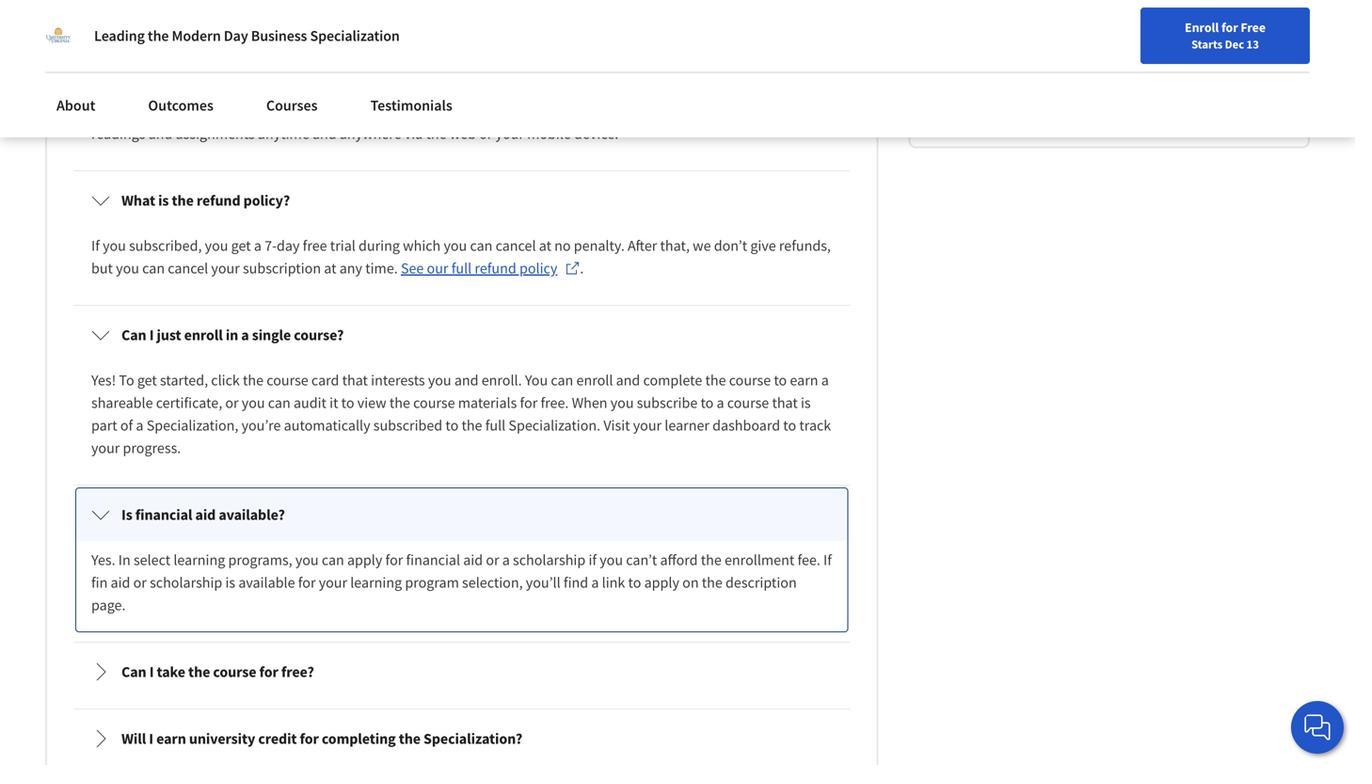 Task type: vqa. For each thing, say whether or not it's contained in the screenshot.
the topmost 'get'
yes



Task type: locate. For each thing, give the bounding box(es) containing it.
need inside is this course really 100% online? do i need to attend any classes in person? 'dropdown button'
[[368, 56, 400, 75]]

0 vertical spatial you
[[647, 102, 670, 120]]

full right our
[[452, 259, 472, 278]]

the right via
[[426, 124, 447, 143]]

for up the 'dec'
[[1222, 19, 1238, 36]]

1 horizontal spatial in
[[542, 56, 555, 75]]

see our full refund policy
[[401, 259, 558, 278]]

a inside the "this course is completely online, so there's no need to show up to a classroom in person. you can access your lectures, readings and assignments anytime and anywhere via the web or your mobile device."
[[503, 102, 510, 120]]

anywhere
[[340, 124, 402, 143]]

online?
[[289, 56, 337, 75]]

1 vertical spatial cancel
[[168, 259, 208, 278]]

can left just on the left
[[121, 326, 146, 344]]

show notifications image
[[1137, 24, 1159, 46]]

fee.
[[798, 551, 821, 569]]

a inside if you subscribed, you get a 7-day free trial during which you can cancel at no penalty. after that, we don't give refunds, but you can cancel your subscription at any time.
[[254, 236, 262, 255]]

financial up program
[[406, 551, 460, 569]]

1 horizontal spatial apply
[[644, 573, 680, 592]]

no inside if you subscribed, you get a 7-day free trial during which you can cancel at no penalty. after that, we don't give refunds, but you can cancel your subscription at any time.
[[555, 236, 571, 255]]

i inside can i take the course for free? dropdown button
[[149, 663, 154, 681]]

0 vertical spatial is
[[121, 56, 132, 75]]

can i take the course for free? button
[[76, 646, 847, 698]]

you
[[647, 102, 670, 120], [525, 371, 548, 390]]

0 horizontal spatial enroll
[[184, 326, 223, 344]]

1 horizontal spatial learning
[[350, 573, 402, 592]]

time.
[[365, 259, 398, 278]]

0 horizontal spatial earn
[[156, 729, 186, 748]]

can i take the course for free?
[[121, 663, 314, 681]]

None search field
[[268, 12, 579, 49]]

any inside if you subscribed, you get a 7-day free trial during which you can cancel at no penalty. after that, we don't give refunds, but you can cancel your subscription at any time.
[[340, 259, 362, 278]]

progress.
[[123, 439, 181, 457]]

policy?
[[243, 191, 290, 210]]

is left the available
[[225, 573, 235, 592]]

device.
[[574, 124, 619, 143]]

0 vertical spatial get
[[231, 236, 251, 255]]

policy
[[520, 259, 558, 278]]

can inside can i just enroll in a single course? dropdown button
[[121, 326, 146, 344]]

enroll
[[184, 326, 223, 344], [577, 371, 613, 390]]

list
[[70, 33, 854, 765]]

financial up "select"
[[135, 505, 192, 524]]

is for is financial aid available?
[[121, 505, 132, 524]]

refund left "policy?"
[[197, 191, 241, 210]]

available?
[[219, 505, 285, 524]]

i right do
[[360, 56, 365, 75]]

no inside the "this course is completely online, so there's no need to show up to a classroom in person. you can access your lectures, readings and assignments anytime and anywhere via the web or your mobile device."
[[361, 102, 377, 120]]

the right on
[[702, 573, 723, 592]]

you up visit
[[611, 393, 634, 412]]

anytime
[[258, 124, 309, 143]]

1 vertical spatial enroll
[[577, 371, 613, 390]]

for inside yes! to get started, click the course card that interests you and enroll. you can enroll and complete the course to earn a shareable certificate, or you can audit it to view the course materials for free. when you subscribe to a course that is part of a specialization, you're automatically subscribed to the full specialization. visit your learner dashboard to track your progress.
[[520, 393, 538, 412]]

that up the view
[[342, 371, 368, 390]]

or inside yes! to get started, click the course card that interests you and enroll. you can enroll and complete the course to earn a shareable certificate, or you can audit it to view the course materials for free. when you subscribe to a course that is part of a specialization, you're automatically subscribed to the full specialization. visit your learner dashboard to track your progress.
[[225, 393, 239, 412]]

at
[[539, 236, 552, 255], [324, 259, 337, 278]]

1 horizontal spatial if
[[824, 551, 832, 569]]

i left take
[[149, 663, 154, 681]]

your down "part"
[[91, 439, 120, 457]]

0 vertical spatial financial
[[135, 505, 192, 524]]

any down "trial"
[[340, 259, 362, 278]]

i inside is this course really 100% online? do i need to attend any classes in person? 'dropdown button'
[[360, 56, 365, 75]]

apply
[[347, 551, 382, 569], [644, 573, 680, 592]]

no up opens in a new tab icon
[[555, 236, 571, 255]]

you inside yes! to get started, click the course card that interests you and enroll. you can enroll and complete the course to earn a shareable certificate, or you can audit it to view the course materials for free. when you subscribe to a course that is part of a specialization, you're automatically subscribed to the full specialization. visit your learner dashboard to track your progress.
[[525, 371, 548, 390]]

single
[[252, 326, 291, 344]]

of
[[120, 416, 133, 435]]

to left attend
[[403, 56, 417, 75]]

full down materials
[[485, 416, 506, 435]]

person?
[[558, 56, 610, 75]]

is inside what is the refund policy? dropdown button
[[158, 191, 169, 210]]

is left completely on the top
[[165, 102, 175, 120]]

or down click
[[225, 393, 239, 412]]

2 is from the top
[[121, 505, 132, 524]]

0 horizontal spatial you
[[525, 371, 548, 390]]

0 vertical spatial enroll
[[184, 326, 223, 344]]

0 vertical spatial no
[[361, 102, 377, 120]]

can up you're
[[268, 393, 291, 412]]

is inside yes! to get started, click the course card that interests you and enroll. you can enroll and complete the course to earn a shareable certificate, or you can audit it to view the course materials for free. when you subscribe to a course that is part of a specialization, you're automatically subscribed to the full specialization. visit your learner dashboard to track your progress.
[[801, 393, 811, 412]]

1 horizontal spatial you
[[647, 102, 670, 120]]

and
[[148, 124, 173, 143], [312, 124, 337, 143], [454, 371, 479, 390], [616, 371, 640, 390]]

1 horizontal spatial financial
[[406, 551, 460, 569]]

0 vertical spatial aid
[[195, 505, 216, 524]]

aid left available?
[[195, 505, 216, 524]]

scholarship up you'll
[[513, 551, 586, 569]]

any right attend
[[466, 56, 490, 75]]

is
[[165, 102, 175, 120], [158, 191, 169, 210], [801, 393, 811, 412], [225, 573, 235, 592]]

earn up track
[[790, 371, 818, 390]]

course?
[[294, 326, 344, 344]]

1 vertical spatial financial
[[406, 551, 460, 569]]

yes! to get started, click the course card that interests you and enroll. you can enroll and complete the course to earn a shareable certificate, or you can audit it to view the course materials for free. when you subscribe to a course that is part of a specialization, you're automatically subscribed to the full specialization. visit your learner dashboard to track your progress.
[[91, 371, 834, 457]]

0 horizontal spatial cancel
[[168, 259, 208, 278]]

subscription
[[243, 259, 321, 278]]

card
[[311, 371, 339, 390]]

0 vertical spatial full
[[452, 259, 472, 278]]

i inside can i just enroll in a single course? dropdown button
[[149, 326, 154, 344]]

for inside enroll for free starts dec 13
[[1222, 19, 1238, 36]]

and up materials
[[454, 371, 479, 390]]

the down interests
[[390, 393, 410, 412]]

is financial aid available? button
[[76, 488, 847, 541]]

the down materials
[[462, 416, 482, 435]]

7-
[[265, 236, 277, 255]]

coursera image
[[23, 15, 142, 45]]

courses
[[266, 96, 318, 115]]

up
[[467, 102, 484, 120]]

1 vertical spatial that
[[772, 393, 798, 412]]

refund
[[197, 191, 241, 210], [475, 259, 517, 278]]

aid up selection,
[[463, 551, 483, 569]]

1 horizontal spatial that
[[772, 393, 798, 412]]

1 vertical spatial any
[[340, 259, 362, 278]]

0 vertical spatial that
[[342, 371, 368, 390]]

0 vertical spatial if
[[91, 236, 100, 255]]

the inside the "this course is completely online, so there's no need to show up to a classroom in person. you can access your lectures, readings and assignments anytime and anywhere via the web or your mobile device."
[[426, 124, 447, 143]]

2 can from the top
[[121, 663, 146, 681]]

earn right will
[[156, 729, 186, 748]]

to right link
[[628, 573, 641, 592]]

1 horizontal spatial get
[[231, 236, 251, 255]]

the right "complete"
[[705, 371, 726, 390]]

you up our
[[444, 236, 467, 255]]

for inside can i take the course for free? dropdown button
[[259, 663, 278, 681]]

1 vertical spatial if
[[824, 551, 832, 569]]

aid right "fin"
[[111, 573, 130, 592]]

scholarship down "select"
[[150, 573, 222, 592]]

0 horizontal spatial scholarship
[[150, 573, 222, 592]]

0 horizontal spatial any
[[340, 259, 362, 278]]

i for will i earn university credit for completing the specialization?
[[149, 729, 153, 748]]

can inside the "this course is completely online, so there's no need to show up to a classroom in person. you can access your lectures, readings and assignments anytime and anywhere via the web or your mobile device."
[[673, 102, 695, 120]]

in
[[118, 551, 131, 569]]

i inside will i earn university credit for completing the specialization? dropdown button
[[149, 729, 153, 748]]

refund for policy
[[475, 259, 517, 278]]

need inside the "this course is completely online, so there's no need to show up to a classroom in person. you can access your lectures, readings and assignments anytime and anywhere via the web or your mobile device."
[[380, 102, 412, 120]]

a left 7- at left top
[[254, 236, 262, 255]]

0 vertical spatial refund
[[197, 191, 241, 210]]

0 vertical spatial in
[[542, 56, 555, 75]]

get
[[231, 236, 251, 255], [137, 371, 157, 390]]

specialization?
[[424, 729, 523, 748]]

0 vertical spatial can
[[121, 326, 146, 344]]

to up dashboard
[[774, 371, 787, 390]]

via
[[405, 124, 423, 143]]

which
[[403, 236, 441, 255]]

can right programs,
[[322, 551, 344, 569]]

i for can i take the course for free?
[[149, 663, 154, 681]]

refund for policy?
[[197, 191, 241, 210]]

0 vertical spatial apply
[[347, 551, 382, 569]]

programs,
[[228, 551, 292, 569]]

0 vertical spatial cancel
[[496, 236, 536, 255]]

is up in
[[121, 505, 132, 524]]

we
[[693, 236, 711, 255]]

or inside the "this course is completely online, so there's no need to show up to a classroom in person. you can access your lectures, readings and assignments anytime and anywhere via the web or your mobile device."
[[479, 124, 493, 143]]

1 can from the top
[[121, 326, 146, 344]]

course inside dropdown button
[[213, 663, 256, 681]]

you down what is the refund policy?
[[205, 236, 228, 255]]

no
[[361, 102, 377, 120], [555, 236, 571, 255]]

1 vertical spatial can
[[121, 663, 146, 681]]

your right the available
[[319, 573, 347, 592]]

1 vertical spatial scholarship
[[150, 573, 222, 592]]

refund inside dropdown button
[[197, 191, 241, 210]]

a right up
[[503, 102, 510, 120]]

1 vertical spatial in
[[581, 102, 593, 120]]

i right will
[[149, 729, 153, 748]]

1 vertical spatial is
[[121, 505, 132, 524]]

enroll
[[1185, 19, 1219, 36]]

1 vertical spatial apply
[[644, 573, 680, 592]]

2 vertical spatial in
[[226, 326, 238, 344]]

see our full refund policy link
[[401, 257, 580, 279]]

1 vertical spatial no
[[555, 236, 571, 255]]

complete
[[643, 371, 702, 390]]

certificate,
[[156, 393, 222, 412]]

2 horizontal spatial aid
[[463, 551, 483, 569]]

can inside can i take the course for free? dropdown button
[[121, 663, 146, 681]]

1 horizontal spatial enroll
[[577, 371, 613, 390]]

need up via
[[380, 102, 412, 120]]

in left single
[[226, 326, 238, 344]]

your right access
[[742, 102, 771, 120]]

2 horizontal spatial in
[[581, 102, 593, 120]]

you're
[[242, 416, 281, 435]]

you up free.
[[525, 371, 548, 390]]

get inside yes! to get started, click the course card that interests you and enroll. you can enroll and complete the course to earn a shareable certificate, or you can audit it to view the course materials for free. when you subscribe to a course that is part of a specialization, you're automatically subscribed to the full specialization. visit your learner dashboard to track your progress.
[[137, 371, 157, 390]]

learning left program
[[350, 573, 402, 592]]

1 horizontal spatial earn
[[790, 371, 818, 390]]

really
[[209, 56, 247, 75]]

1 vertical spatial full
[[485, 416, 506, 435]]

credit
[[258, 729, 297, 748]]

that,
[[660, 236, 690, 255]]

in up device.
[[581, 102, 593, 120]]

page.
[[91, 596, 126, 615]]

in
[[542, 56, 555, 75], [581, 102, 593, 120], [226, 326, 238, 344]]

or down "select"
[[133, 573, 147, 592]]

0 horizontal spatial if
[[91, 236, 100, 255]]

1 horizontal spatial any
[[466, 56, 490, 75]]

business
[[251, 26, 307, 45]]

a left single
[[241, 326, 249, 344]]

0 horizontal spatial apply
[[347, 551, 382, 569]]

1 vertical spatial get
[[137, 371, 157, 390]]

for right credit
[[300, 729, 319, 748]]

you right interests
[[428, 371, 451, 390]]

is left this
[[121, 56, 132, 75]]

subscribed,
[[129, 236, 202, 255]]

menu item
[[996, 19, 1117, 80]]

when
[[572, 393, 608, 412]]

1 vertical spatial aid
[[463, 551, 483, 569]]

1 vertical spatial you
[[525, 371, 548, 390]]

for right the available
[[298, 573, 316, 592]]

completely
[[178, 102, 248, 120]]

get left 7- at left top
[[231, 236, 251, 255]]

0 horizontal spatial no
[[361, 102, 377, 120]]

can left access
[[673, 102, 695, 120]]

1 is from the top
[[121, 56, 132, 75]]

i
[[360, 56, 365, 75], [149, 326, 154, 344], [149, 663, 154, 681], [149, 729, 153, 748]]

need right do
[[368, 56, 400, 75]]

can left take
[[121, 663, 146, 681]]

1 vertical spatial learning
[[350, 573, 402, 592]]

at up policy
[[539, 236, 552, 255]]

0 horizontal spatial aid
[[111, 573, 130, 592]]

1 horizontal spatial full
[[485, 416, 506, 435]]

learner
[[665, 416, 710, 435]]

your inside yes. in select learning programs, you can apply for financial aid or a scholarship if you can't afford the enrollment fee. if fin aid or scholarship is available for your learning program selection, you'll find a link to apply on the description page.
[[319, 573, 347, 592]]

if right fee.
[[824, 551, 832, 569]]

refund left policy
[[475, 259, 517, 278]]

you right if
[[600, 551, 623, 569]]

is inside dropdown button
[[121, 505, 132, 524]]

0 vertical spatial need
[[368, 56, 400, 75]]

0 horizontal spatial financial
[[135, 505, 192, 524]]

0 horizontal spatial refund
[[197, 191, 241, 210]]

enrollment
[[725, 551, 795, 569]]

for left the free?
[[259, 663, 278, 681]]

day
[[277, 236, 300, 255]]

specialization,
[[147, 416, 239, 435]]

is up track
[[801, 393, 811, 412]]

0 vertical spatial at
[[539, 236, 552, 255]]

0 horizontal spatial that
[[342, 371, 368, 390]]

about
[[56, 96, 95, 115]]

to up via
[[415, 102, 428, 120]]

0 horizontal spatial in
[[226, 326, 238, 344]]

your
[[742, 102, 771, 120], [496, 124, 524, 143], [211, 259, 240, 278], [633, 416, 662, 435], [91, 439, 120, 457], [319, 573, 347, 592]]

1 horizontal spatial aid
[[195, 505, 216, 524]]

0 horizontal spatial learning
[[174, 551, 225, 569]]

0 horizontal spatial get
[[137, 371, 157, 390]]

don't
[[714, 236, 747, 255]]

1 vertical spatial at
[[324, 259, 337, 278]]

your left subscription
[[211, 259, 240, 278]]

0 vertical spatial any
[[466, 56, 490, 75]]

1 horizontal spatial cancel
[[496, 236, 536, 255]]

cancel down subscribed,
[[168, 259, 208, 278]]

0 vertical spatial earn
[[790, 371, 818, 390]]

outcomes
[[148, 96, 214, 115]]

1 vertical spatial earn
[[156, 729, 186, 748]]

enroll right just on the left
[[184, 326, 223, 344]]

scholarship
[[513, 551, 586, 569], [150, 573, 222, 592]]

can up free.
[[551, 371, 574, 390]]

testimonials
[[370, 96, 452, 115]]

our
[[427, 259, 448, 278]]

or right web
[[479, 124, 493, 143]]

1 vertical spatial need
[[380, 102, 412, 120]]

if
[[91, 236, 100, 255], [824, 551, 832, 569]]

1 horizontal spatial no
[[555, 236, 571, 255]]

starts
[[1192, 37, 1223, 52]]

cancel
[[496, 236, 536, 255], [168, 259, 208, 278]]

that up dashboard
[[772, 393, 798, 412]]

person.
[[596, 102, 644, 120]]

1 vertical spatial refund
[[475, 259, 517, 278]]

free?
[[281, 663, 314, 681]]

is this course really 100% online? do i need to attend any classes in person?
[[121, 56, 610, 75]]

for down is financial aid available? dropdown button on the bottom of the page
[[385, 551, 403, 569]]

can for can i take the course for free?
[[121, 663, 146, 681]]

1 horizontal spatial scholarship
[[513, 551, 586, 569]]

course inside 'dropdown button'
[[163, 56, 206, 75]]

is inside 'dropdown button'
[[121, 56, 132, 75]]

need
[[368, 56, 400, 75], [380, 102, 412, 120]]

the
[[148, 26, 169, 45], [426, 124, 447, 143], [172, 191, 194, 210], [243, 371, 264, 390], [705, 371, 726, 390], [390, 393, 410, 412], [462, 416, 482, 435], [701, 551, 722, 569], [702, 573, 723, 592], [188, 663, 210, 681], [399, 729, 421, 748]]

2 vertical spatial aid
[[111, 573, 130, 592]]

this
[[91, 102, 118, 120]]

or up selection,
[[486, 551, 499, 569]]

1 horizontal spatial refund
[[475, 259, 517, 278]]

get right to
[[137, 371, 157, 390]]

to down materials
[[446, 416, 459, 435]]

earn inside dropdown button
[[156, 729, 186, 748]]

if up but
[[91, 236, 100, 255]]



Task type: describe. For each thing, give the bounding box(es) containing it.
interests
[[371, 371, 425, 390]]

any inside 'dropdown button'
[[466, 56, 490, 75]]

description
[[726, 573, 797, 592]]

completing
[[322, 729, 396, 748]]

can't
[[626, 551, 657, 569]]

financial inside yes. in select learning programs, you can apply for financial aid or a scholarship if you can't afford the enrollment fee. if fin aid or scholarship is available for your learning program selection, you'll find a link to apply on the description page.
[[406, 551, 460, 569]]

on
[[683, 573, 699, 592]]

the right the what at the top left of the page
[[172, 191, 194, 210]]

can down subscribed,
[[142, 259, 165, 278]]

0 vertical spatial learning
[[174, 551, 225, 569]]

show
[[431, 102, 464, 120]]

you up you're
[[242, 393, 265, 412]]

1 horizontal spatial at
[[539, 236, 552, 255]]

subscribed
[[373, 416, 443, 435]]

outcomes link
[[137, 85, 225, 126]]

a left link
[[591, 573, 599, 592]]

earn inside yes! to get started, click the course card that interests you and enroll. you can enroll and complete the course to earn a shareable certificate, or you can audit it to view the course materials for free. when you subscribe to a course that is part of a specialization, you're automatically subscribed to the full specialization. visit your learner dashboard to track your progress.
[[790, 371, 818, 390]]

enroll for free starts dec 13
[[1185, 19, 1266, 52]]

materials
[[458, 393, 517, 412]]

free
[[1241, 19, 1266, 36]]

need for i
[[368, 56, 400, 75]]

to
[[119, 371, 134, 390]]

100%
[[250, 56, 286, 75]]

to right it
[[341, 393, 354, 412]]

if inside if you subscribed, you get a 7-day free trial during which you can cancel at no penalty. after that, we don't give refunds, but you can cancel your subscription at any time.
[[91, 236, 100, 255]]

it
[[330, 393, 338, 412]]

readings
[[91, 124, 145, 143]]

select
[[134, 551, 171, 569]]

visit
[[604, 416, 630, 435]]

attend
[[420, 56, 463, 75]]

assignments
[[176, 124, 255, 143]]

in inside dropdown button
[[226, 326, 238, 344]]

automatically
[[284, 416, 370, 435]]

during
[[359, 236, 400, 255]]

get inside if you subscribed, you get a 7-day free trial during which you can cancel at no penalty. after that, we don't give refunds, but you can cancel your subscription at any time.
[[231, 236, 251, 255]]

free.
[[541, 393, 569, 412]]

can up 'see our full refund policy'
[[470, 236, 493, 255]]

view
[[357, 393, 387, 412]]

web
[[450, 124, 476, 143]]

what
[[121, 191, 155, 210]]

afford
[[660, 551, 698, 569]]

a up selection,
[[502, 551, 510, 569]]

leading the modern day business specialization
[[94, 26, 400, 45]]

after
[[628, 236, 657, 255]]

more questions
[[933, 61, 1055, 84]]

full inside yes! to get started, click the course card that interests you and enroll. you can enroll and complete the course to earn a shareable certificate, or you can audit it to view the course materials for free. when you subscribe to a course that is part of a specialization, you're automatically subscribed to the full specialization. visit your learner dashboard to track your progress.
[[485, 416, 506, 435]]

0 vertical spatial scholarship
[[513, 551, 586, 569]]

can inside yes. in select learning programs, you can apply for financial aid or a scholarship if you can't afford the enrollment fee. if fin aid or scholarship is available for your learning program selection, you'll find a link to apply on the description page.
[[322, 551, 344, 569]]

your inside if you subscribed, you get a 7-day free trial during which you can cancel at no penalty. after that, we don't give refunds, but you can cancel your subscription at any time.
[[211, 259, 240, 278]]

there's
[[315, 102, 358, 120]]

link
[[602, 573, 625, 592]]

started,
[[160, 371, 208, 390]]

and left "complete"
[[616, 371, 640, 390]]

the right afford
[[701, 551, 722, 569]]

will
[[121, 729, 146, 748]]

for inside will i earn university credit for completing the specialization? dropdown button
[[300, 729, 319, 748]]

fin
[[91, 573, 108, 592]]

leading
[[94, 26, 145, 45]]

give
[[750, 236, 776, 255]]

shareable
[[91, 393, 153, 412]]

chat with us image
[[1303, 713, 1333, 743]]

track
[[799, 416, 831, 435]]

to right up
[[487, 102, 500, 120]]

the right click
[[243, 371, 264, 390]]

audit
[[294, 393, 327, 412]]

is inside the "this course is completely online, so there's no need to show up to a classroom in person. you can access your lectures, readings and assignments anytime and anywhere via the web or your mobile device."
[[165, 102, 175, 120]]

need for no
[[380, 102, 412, 120]]

.
[[580, 259, 584, 278]]

what is the refund policy?
[[121, 191, 290, 210]]

about link
[[45, 85, 107, 126]]

dec
[[1225, 37, 1244, 52]]

penalty.
[[574, 236, 625, 255]]

specialization
[[310, 26, 400, 45]]

university of virginia image
[[45, 23, 72, 49]]

can for can i just enroll in a single course?
[[121, 326, 146, 344]]

and down there's
[[312, 124, 337, 143]]

financial inside dropdown button
[[135, 505, 192, 524]]

you'll
[[526, 573, 561, 592]]

i for can i just enroll in a single course?
[[149, 326, 154, 344]]

this course is completely online, so there's no need to show up to a classroom in person. you can access your lectures, readings and assignments anytime and anywhere via the web or your mobile device.
[[91, 102, 830, 143]]

aid inside dropdown button
[[195, 505, 216, 524]]

to left track
[[783, 416, 796, 435]]

enroll inside yes! to get started, click the course card that interests you and enroll. you can enroll and complete the course to earn a shareable certificate, or you can audit it to view the course materials for free. when you subscribe to a course that is part of a specialization, you're automatically subscribed to the full specialization. visit your learner dashboard to track your progress.
[[577, 371, 613, 390]]

free
[[303, 236, 327, 255]]

course inside the "this course is completely online, so there's no need to show up to a classroom in person. you can access your lectures, readings and assignments anytime and anywhere via the web or your mobile device."
[[121, 102, 162, 120]]

classes
[[493, 56, 539, 75]]

to inside 'dropdown button'
[[403, 56, 417, 75]]

if
[[589, 551, 597, 569]]

a right of
[[136, 416, 144, 435]]

0 horizontal spatial at
[[324, 259, 337, 278]]

list containing is this course really 100% online? do i need to attend any classes in person?
[[70, 33, 854, 765]]

can i just enroll in a single course?
[[121, 326, 344, 344]]

specialization.
[[509, 416, 601, 435]]

selection,
[[462, 573, 523, 592]]

just
[[157, 326, 181, 344]]

this
[[135, 56, 160, 75]]

day
[[224, 26, 248, 45]]

university
[[189, 729, 255, 748]]

the up this
[[148, 26, 169, 45]]

a inside dropdown button
[[241, 326, 249, 344]]

0 horizontal spatial full
[[452, 259, 472, 278]]

13
[[1247, 37, 1259, 52]]

is for is this course really 100% online? do i need to attend any classes in person?
[[121, 56, 132, 75]]

you inside the "this course is completely online, so there's no need to show up to a classroom in person. you can access your lectures, readings and assignments anytime and anywhere via the web or your mobile device."
[[647, 102, 670, 120]]

will i earn university credit for completing the specialization? button
[[76, 712, 847, 765]]

do
[[340, 56, 357, 75]]

you right but
[[116, 259, 139, 278]]

subscribe
[[637, 393, 698, 412]]

in inside the "this course is completely online, so there's no need to show up to a classroom in person. you can access your lectures, readings and assignments anytime and anywhere via the web or your mobile device."
[[581, 102, 593, 120]]

opens in a new tab image
[[565, 261, 580, 276]]

your down subscribe
[[633, 416, 662, 435]]

mobile
[[527, 124, 571, 143]]

take
[[157, 663, 185, 681]]

your left the 'mobile'
[[496, 124, 524, 143]]

you right programs,
[[295, 551, 319, 569]]

access
[[698, 102, 739, 120]]

and down 'outcomes'
[[148, 124, 173, 143]]

questions
[[977, 61, 1055, 84]]

will i earn university credit for completing the specialization?
[[121, 729, 523, 748]]

in inside 'dropdown button'
[[542, 56, 555, 75]]

click
[[211, 371, 240, 390]]

refunds,
[[779, 236, 831, 255]]

is inside yes. in select learning programs, you can apply for financial aid or a scholarship if you can't afford the enrollment fee. if fin aid or scholarship is available for your learning program selection, you'll find a link to apply on the description page.
[[225, 573, 235, 592]]

if inside yes. in select learning programs, you can apply for financial aid or a scholarship if you can't afford the enrollment fee. if fin aid or scholarship is available for your learning program selection, you'll find a link to apply on the description page.
[[824, 551, 832, 569]]

a up track
[[821, 371, 829, 390]]

yes.
[[91, 551, 115, 569]]

the right take
[[188, 663, 210, 681]]

to up learner
[[701, 393, 714, 412]]

enroll inside dropdown button
[[184, 326, 223, 344]]

yes. in select learning programs, you can apply for financial aid or a scholarship if you can't afford the enrollment fee. if fin aid or scholarship is available for your learning program selection, you'll find a link to apply on the description page.
[[91, 551, 835, 615]]

to inside yes. in select learning programs, you can apply for financial aid or a scholarship if you can't afford the enrollment fee. if fin aid or scholarship is available for your learning program selection, you'll find a link to apply on the description page.
[[628, 573, 641, 592]]

a up dashboard
[[717, 393, 724, 412]]

you up but
[[103, 236, 126, 255]]

is this course really 100% online? do i need to attend any classes in person? button
[[76, 39, 847, 92]]

if you subscribed, you get a 7-day free trial during which you can cancel at no penalty. after that, we don't give refunds, but you can cancel your subscription at any time.
[[91, 236, 834, 278]]

the right completing
[[399, 729, 421, 748]]



